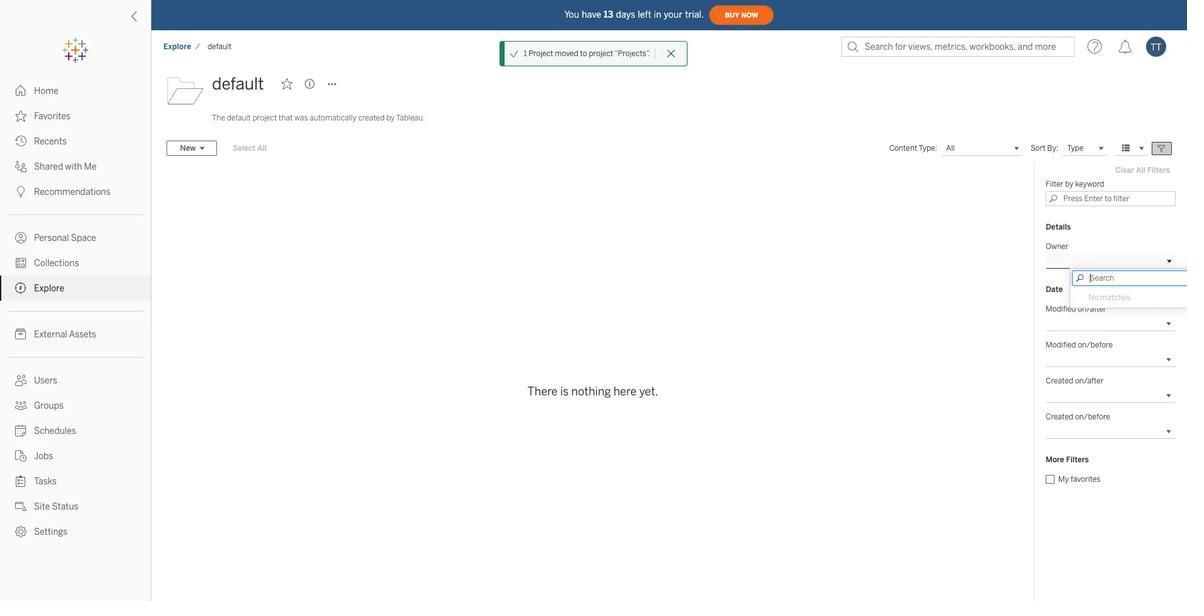 Task type: vqa. For each thing, say whether or not it's contained in the screenshot.
in
yes



Task type: locate. For each thing, give the bounding box(es) containing it.
1
[[524, 49, 527, 58]]

owner
[[1046, 242, 1069, 251]]

explore for explore /
[[163, 42, 191, 51]]

collections
[[34, 258, 79, 269]]

by text only_f5he34f image left recents
[[15, 136, 27, 147]]

by text only_f5he34f image inside groups link
[[15, 400, 27, 411]]

external assets
[[34, 329, 96, 340]]

jobs
[[34, 451, 53, 462]]

by text only_f5he34f image left schedules
[[15, 425, 27, 437]]

no matches. option
[[1089, 293, 1188, 302]]

1 project moved to project "projects". alert
[[524, 48, 651, 59]]

on/after up created on/after text field
[[1076, 377, 1104, 386]]

project inside alert
[[589, 49, 614, 58]]

1 horizontal spatial by
[[1066, 180, 1074, 189]]

0 vertical spatial modified
[[1046, 305, 1077, 314]]

favorites
[[34, 111, 70, 122]]

by text only_f5he34f image for favorites
[[15, 110, 27, 122]]

more filters
[[1046, 456, 1090, 465]]

1 vertical spatial project
[[253, 114, 277, 122]]

by text only_f5he34f image inside site status link
[[15, 501, 27, 512]]

Created on/before text field
[[1046, 424, 1176, 439]]

on/before for created on/before
[[1076, 413, 1111, 422]]

1 vertical spatial on/before
[[1076, 413, 1111, 422]]

3 by text only_f5he34f image from the top
[[15, 329, 27, 340]]

default
[[208, 42, 232, 51], [212, 74, 264, 94], [227, 114, 251, 122]]

by text only_f5he34f image for shared with me
[[15, 161, 27, 172]]

1 horizontal spatial project
[[589, 49, 614, 58]]

1 vertical spatial modified
[[1046, 341, 1077, 350]]

on/before up the created on/before text field
[[1076, 413, 1111, 422]]

by text only_f5he34f image for settings
[[15, 526, 27, 538]]

1 vertical spatial created
[[1046, 413, 1074, 422]]

you
[[565, 9, 580, 20]]

default right the
[[227, 114, 251, 122]]

by
[[387, 114, 395, 122], [1066, 180, 1074, 189]]

by text only_f5he34f image inside 'shared with me' link
[[15, 161, 27, 172]]

all
[[257, 144, 267, 153], [947, 144, 955, 153], [1137, 166, 1146, 175]]

have
[[582, 9, 602, 20]]

type:
[[919, 144, 938, 153]]

modified for modified on/before
[[1046, 341, 1077, 350]]

by text only_f5he34f image inside collections link
[[15, 258, 27, 269]]

days
[[616, 9, 636, 20]]

1 horizontal spatial filters
[[1148, 166, 1171, 175]]

2 by text only_f5he34f image from the top
[[15, 283, 27, 294]]

9 by text only_f5he34f image from the top
[[15, 501, 27, 512]]

explore
[[163, 42, 191, 51], [34, 283, 64, 294]]

on/after
[[1078, 305, 1107, 314], [1076, 377, 1104, 386]]

select
[[233, 144, 256, 153]]

0 horizontal spatial by
[[387, 114, 395, 122]]

0 vertical spatial explore
[[163, 42, 191, 51]]

7 by text only_f5he34f image from the top
[[15, 526, 27, 538]]

on/before
[[1078, 341, 1113, 350], [1076, 413, 1111, 422]]

success image
[[510, 49, 519, 58]]

users
[[34, 376, 57, 386]]

content type:
[[890, 144, 938, 153]]

by text only_f5he34f image for collections
[[15, 258, 27, 269]]

1 vertical spatial filters
[[1067, 456, 1090, 465]]

site status
[[34, 502, 79, 512]]

2 horizontal spatial all
[[1137, 166, 1146, 175]]

by text only_f5he34f image for groups
[[15, 400, 27, 411]]

shared with me link
[[0, 154, 151, 179]]

1 horizontal spatial all
[[947, 144, 955, 153]]

explore down collections
[[34, 283, 64, 294]]

modified
[[1046, 305, 1077, 314], [1046, 341, 1077, 350]]

by right 'filter' at the right
[[1066, 180, 1074, 189]]

1 vertical spatial on/after
[[1076, 377, 1104, 386]]

main navigation. press the up and down arrow keys to access links. element
[[0, 78, 151, 545]]

default element
[[204, 42, 235, 51]]

all right clear
[[1137, 166, 1146, 175]]

by text only_f5he34f image inside 'users' link
[[15, 375, 27, 386]]

0 vertical spatial project
[[589, 49, 614, 58]]

on/after down no
[[1078, 305, 1107, 314]]

by text only_f5he34f image for home
[[15, 85, 27, 97]]

there
[[528, 385, 558, 399]]

now
[[742, 11, 759, 19]]

modified down "date"
[[1046, 305, 1077, 314]]

list view image
[[1121, 143, 1132, 154]]

modified for modified on/after
[[1046, 305, 1077, 314]]

8 by text only_f5he34f image from the top
[[15, 451, 27, 462]]

by text only_f5he34f image inside recommendations link
[[15, 186, 27, 198]]

3 by text only_f5he34f image from the top
[[15, 136, 27, 147]]

all right type:
[[947, 144, 955, 153]]

1 horizontal spatial explore link
[[163, 42, 192, 52]]

to
[[580, 49, 587, 58]]

left
[[638, 9, 652, 20]]

all inside button
[[257, 144, 267, 153]]

automatically
[[310, 114, 357, 122]]

navigation panel element
[[0, 38, 151, 545]]

4 by text only_f5he34f image from the top
[[15, 161, 27, 172]]

0 vertical spatial on/before
[[1078, 341, 1113, 350]]

filter
[[1046, 180, 1064, 189]]

0 horizontal spatial filters
[[1067, 456, 1090, 465]]

explore link left '/'
[[163, 42, 192, 52]]

all inside button
[[1137, 166, 1146, 175]]

in
[[654, 9, 662, 20]]

by text only_f5he34f image inside the schedules 'link'
[[15, 425, 27, 437]]

more
[[1046, 456, 1065, 465]]

explore link down collections
[[0, 276, 151, 301]]

0 vertical spatial on/after
[[1078, 305, 1107, 314]]

created down the created on/after
[[1046, 413, 1074, 422]]

on/after for modified on/after
[[1078, 305, 1107, 314]]

modified up the created on/after
[[1046, 341, 1077, 350]]

0 horizontal spatial explore link
[[0, 276, 151, 301]]

project
[[589, 49, 614, 58], [253, 114, 277, 122]]

0 vertical spatial created
[[1046, 377, 1074, 386]]

by text only_f5he34f image inside home link
[[15, 85, 27, 97]]

1 modified from the top
[[1046, 305, 1077, 314]]

personal space link
[[0, 225, 151, 251]]

buy now button
[[709, 5, 774, 25]]

shared
[[34, 162, 63, 172]]

by text only_f5he34f image inside settings link
[[15, 526, 27, 538]]

external
[[34, 329, 67, 340]]

me
[[84, 162, 97, 172]]

1 vertical spatial explore
[[34, 283, 64, 294]]

by text only_f5he34f image for external assets
[[15, 329, 27, 340]]

explore link
[[163, 42, 192, 52], [0, 276, 151, 301]]

recents link
[[0, 129, 151, 154]]

project right to
[[589, 49, 614, 58]]

all button
[[942, 141, 1024, 156]]

0 horizontal spatial all
[[257, 144, 267, 153]]

1 by text only_f5he34f image from the top
[[15, 186, 27, 198]]

6 by text only_f5he34f image from the top
[[15, 476, 27, 487]]

by text only_f5he34f image left collections
[[15, 258, 27, 269]]

by text only_f5he34f image inside external assets link
[[15, 329, 27, 340]]

1 by text only_f5he34f image from the top
[[15, 85, 27, 97]]

by text only_f5he34f image left favorites on the top left of page
[[15, 110, 27, 122]]

by text only_f5he34f image inside personal space link
[[15, 232, 27, 244]]

by text only_f5he34f image left shared
[[15, 161, 27, 172]]

default up the
[[212, 74, 264, 94]]

tableau.
[[396, 114, 425, 122]]

by text only_f5he34f image left jobs
[[15, 451, 27, 462]]

2 modified from the top
[[1046, 341, 1077, 350]]

new
[[180, 144, 196, 153]]

by text only_f5he34f image for site status
[[15, 501, 27, 512]]

created
[[359, 114, 385, 122]]

all for clear all filters
[[1137, 166, 1146, 175]]

created
[[1046, 377, 1074, 386], [1046, 413, 1074, 422]]

filters right clear
[[1148, 166, 1171, 175]]

0 vertical spatial filters
[[1148, 166, 1171, 175]]

default right '/'
[[208, 42, 232, 51]]

0 vertical spatial by
[[387, 114, 395, 122]]

was
[[295, 114, 308, 122]]

the
[[212, 114, 225, 122]]

1 horizontal spatial explore
[[163, 42, 191, 51]]

6 by text only_f5he34f image from the top
[[15, 258, 27, 269]]

7 by text only_f5he34f image from the top
[[15, 425, 27, 437]]

Created on/after text field
[[1046, 388, 1176, 403]]

by text only_f5he34f image inside tasks link
[[15, 476, 27, 487]]

by text only_f5he34f image
[[15, 85, 27, 97], [15, 110, 27, 122], [15, 136, 27, 147], [15, 161, 27, 172], [15, 232, 27, 244], [15, 258, 27, 269], [15, 425, 27, 437], [15, 451, 27, 462], [15, 501, 27, 512]]

details
[[1046, 223, 1072, 232]]

5 by text only_f5he34f image from the top
[[15, 400, 27, 411]]

yet.
[[640, 385, 659, 399]]

by text only_f5he34f image inside recents link
[[15, 136, 27, 147]]

4 by text only_f5he34f image from the top
[[15, 375, 27, 386]]

modified on/after
[[1046, 305, 1107, 314]]

2 created from the top
[[1046, 413, 1074, 422]]

filters inside button
[[1148, 166, 1171, 175]]

5 by text only_f5he34f image from the top
[[15, 232, 27, 244]]

explore inside main navigation. press the up and down arrow keys to access links. element
[[34, 283, 64, 294]]

filters
[[1148, 166, 1171, 175], [1067, 456, 1090, 465]]

by right created
[[387, 114, 395, 122]]

explore left '/'
[[163, 42, 191, 51]]

by text only_f5he34f image left site on the left bottom of page
[[15, 501, 27, 512]]

0 vertical spatial default
[[208, 42, 232, 51]]

by text only_f5he34f image for users
[[15, 375, 27, 386]]

my
[[1059, 475, 1070, 484]]

content
[[890, 144, 918, 153]]

by text only_f5he34f image left personal
[[15, 232, 27, 244]]

all right select
[[257, 144, 267, 153]]

project left that
[[253, 114, 277, 122]]

buy now
[[725, 11, 759, 19]]

created up created on/before
[[1046, 377, 1074, 386]]

1 created from the top
[[1046, 377, 1074, 386]]

favorites link
[[0, 104, 151, 129]]

by text only_f5he34f image inside jobs link
[[15, 451, 27, 462]]

filters up my favorites
[[1067, 456, 1090, 465]]

by text only_f5he34f image
[[15, 186, 27, 198], [15, 283, 27, 294], [15, 329, 27, 340], [15, 375, 27, 386], [15, 400, 27, 411], [15, 476, 27, 487], [15, 526, 27, 538]]

new button
[[167, 141, 217, 156]]

personal space
[[34, 233, 96, 244]]

0 horizontal spatial explore
[[34, 283, 64, 294]]

clear all filters
[[1116, 166, 1171, 175]]

settings
[[34, 527, 68, 538]]

by text only_f5he34f image inside favorites link
[[15, 110, 27, 122]]

2 by text only_f5he34f image from the top
[[15, 110, 27, 122]]

no matches.
[[1089, 293, 1133, 302]]

favorites
[[1071, 475, 1101, 484]]

by text only_f5he34f image left 'home'
[[15, 85, 27, 97]]

home link
[[0, 78, 151, 104]]

on/before up modified on/before text field
[[1078, 341, 1113, 350]]



Task type: describe. For each thing, give the bounding box(es) containing it.
0 vertical spatial explore link
[[163, 42, 192, 52]]

tasks link
[[0, 469, 151, 494]]

is
[[561, 385, 569, 399]]

with
[[65, 162, 82, 172]]

all for select all
[[257, 144, 267, 153]]

by text only_f5he34f image for schedules
[[15, 425, 27, 437]]

jobs link
[[0, 444, 151, 469]]

my favorites
[[1059, 475, 1101, 484]]

groups link
[[0, 393, 151, 418]]

collections link
[[0, 251, 151, 276]]

by text only_f5he34f image for recents
[[15, 136, 27, 147]]

by text only_f5he34f image for personal space
[[15, 232, 27, 244]]

Modified on/after text field
[[1046, 316, 1176, 331]]

all inside dropdown button
[[947, 144, 955, 153]]

type button
[[1063, 141, 1108, 156]]

keyword
[[1076, 180, 1105, 189]]

by text only_f5he34f image for recommendations
[[15, 186, 27, 198]]

your
[[664, 9, 683, 20]]

created for created on/before
[[1046, 413, 1074, 422]]

sort by:
[[1031, 144, 1059, 153]]

external assets link
[[0, 322, 151, 347]]

by text only_f5he34f image for jobs
[[15, 451, 27, 462]]

schedules link
[[0, 418, 151, 444]]

recommendations link
[[0, 179, 151, 204]]

users link
[[0, 368, 151, 393]]

recommendations
[[34, 187, 110, 198]]

home
[[34, 86, 59, 97]]

on/before for modified on/before
[[1078, 341, 1113, 350]]

explore for explore
[[34, 283, 64, 294]]

Search for views, metrics, workbooks, and more text field
[[842, 37, 1075, 57]]

created on/after
[[1046, 377, 1104, 386]]

date
[[1046, 285, 1063, 294]]

site status link
[[0, 494, 151, 519]]

"projects".
[[615, 49, 651, 58]]

owner list box
[[1071, 288, 1188, 308]]

sort
[[1031, 144, 1046, 153]]

status
[[52, 502, 79, 512]]

schedules
[[34, 426, 76, 437]]

buy
[[725, 11, 740, 19]]

by:
[[1048, 144, 1059, 153]]

no
[[1089, 293, 1099, 302]]

clear all filters button
[[1110, 163, 1176, 178]]

tasks
[[34, 477, 57, 487]]

trial.
[[685, 9, 704, 20]]

select all
[[233, 144, 267, 153]]

clear
[[1116, 166, 1135, 175]]

matches.
[[1101, 293, 1133, 302]]

0 horizontal spatial project
[[253, 114, 277, 122]]

created for created on/after
[[1046, 377, 1074, 386]]

project image
[[167, 71, 204, 109]]

by text only_f5he34f image for tasks
[[15, 476, 27, 487]]

the default project that was automatically created by tableau.
[[212, 114, 425, 122]]

modified on/before
[[1046, 341, 1113, 350]]

Filter by keyword text field
[[1046, 191, 1176, 206]]

nothing
[[572, 385, 611, 399]]

/
[[196, 42, 200, 51]]

recents
[[34, 136, 67, 147]]

here
[[614, 385, 637, 399]]

13
[[604, 9, 614, 20]]

by text only_f5he34f image for explore
[[15, 283, 27, 294]]

Modified on/before text field
[[1046, 352, 1176, 367]]

settings link
[[0, 519, 151, 545]]

1 vertical spatial by
[[1066, 180, 1074, 189]]

filter by keyword
[[1046, 180, 1105, 189]]

assets
[[69, 329, 96, 340]]

2 vertical spatial default
[[227, 114, 251, 122]]

site
[[34, 502, 50, 512]]

personal
[[34, 233, 69, 244]]

type
[[1068, 143, 1084, 152]]

there is nothing here yet.
[[528, 385, 659, 399]]

you have 13 days left in your trial.
[[565, 9, 704, 20]]

explore /
[[163, 42, 200, 51]]

1 vertical spatial explore link
[[0, 276, 151, 301]]

1 vertical spatial default
[[212, 74, 264, 94]]

moved
[[555, 49, 579, 58]]

Owner text field
[[1073, 271, 1188, 286]]

space
[[71, 233, 96, 244]]

1 project moved to project "projects".
[[524, 49, 651, 58]]

select all button
[[225, 141, 275, 156]]

groups
[[34, 401, 64, 411]]

on/after for created on/after
[[1076, 377, 1104, 386]]

created on/before
[[1046, 413, 1111, 422]]

shared with me
[[34, 162, 97, 172]]

that
[[279, 114, 293, 122]]



